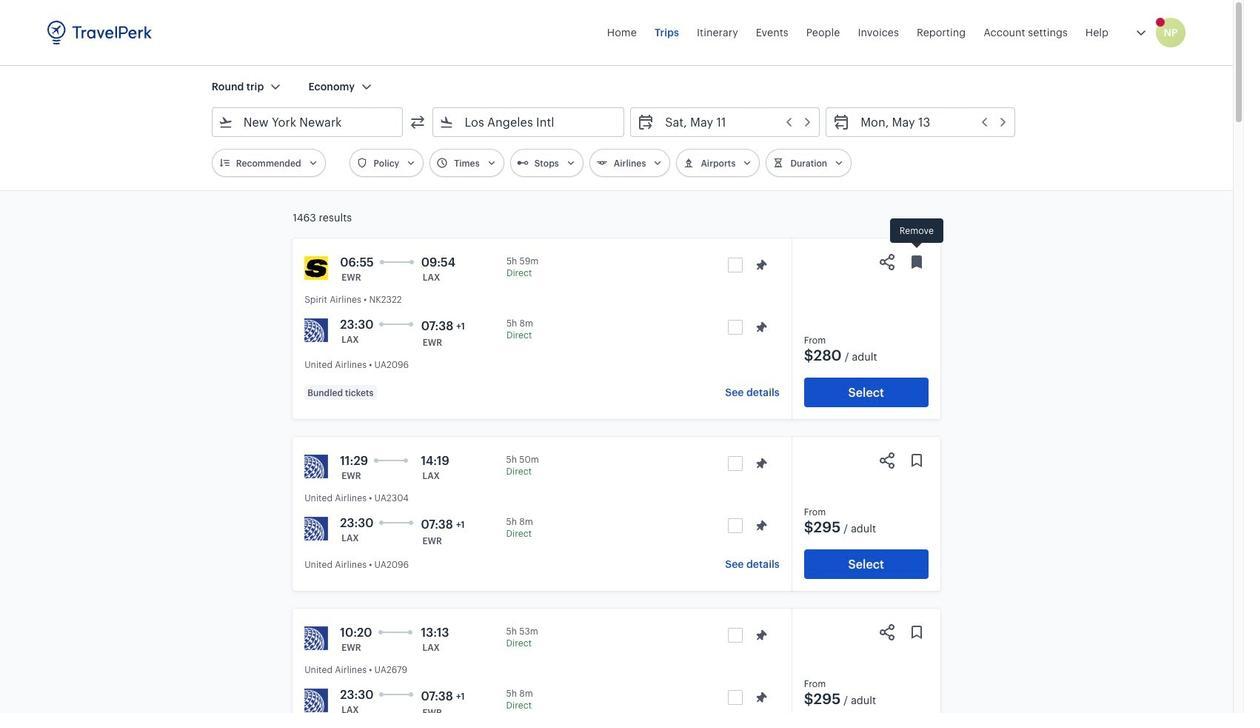 Task type: describe. For each thing, give the bounding box(es) containing it.
spirit airlines image
[[305, 256, 328, 280]]

3 united airlines image from the top
[[305, 627, 328, 651]]

1 united airlines image from the top
[[305, 455, 328, 479]]

2 united airlines image from the top
[[305, 517, 328, 541]]

1 united airlines image from the top
[[305, 319, 328, 342]]

From search field
[[233, 110, 383, 134]]

To search field
[[455, 110, 605, 134]]

Return field
[[851, 110, 1009, 134]]



Task type: locate. For each thing, give the bounding box(es) containing it.
united airlines image
[[305, 455, 328, 479], [305, 517, 328, 541], [305, 627, 328, 651]]

tooltip
[[891, 219, 944, 250]]

1 vertical spatial united airlines image
[[305, 517, 328, 541]]

2 vertical spatial united airlines image
[[305, 627, 328, 651]]

0 vertical spatial united airlines image
[[305, 455, 328, 479]]

united airlines image
[[305, 319, 328, 342], [305, 689, 328, 713]]

2 united airlines image from the top
[[305, 689, 328, 713]]

1 vertical spatial united airlines image
[[305, 689, 328, 713]]

0 vertical spatial united airlines image
[[305, 319, 328, 342]]

Depart field
[[655, 110, 814, 134]]



Task type: vqa. For each thing, say whether or not it's contained in the screenshot.
'From' search field
yes



